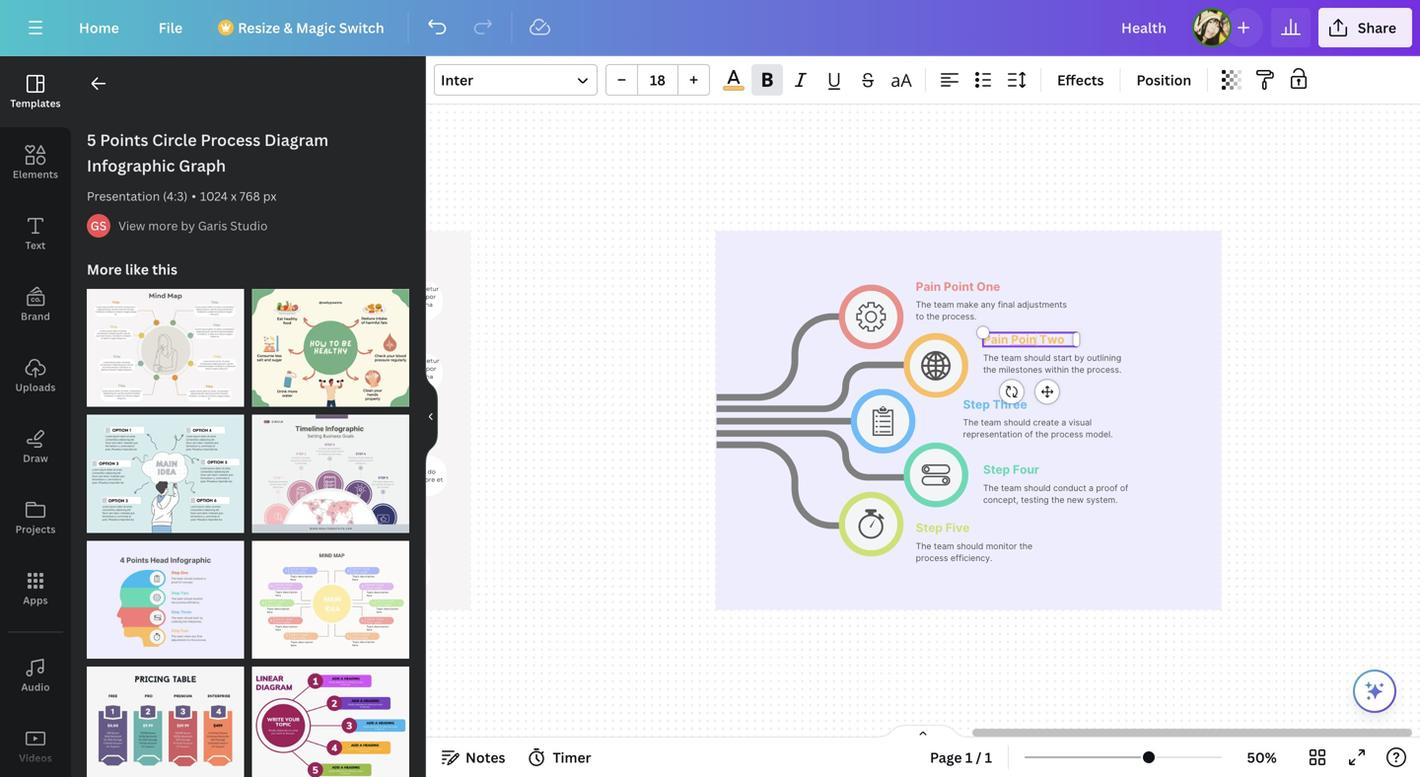 Task type: vqa. For each thing, say whether or not it's contained in the screenshot.
should related to of
yes



Task type: locate. For each thing, give the bounding box(es) containing it.
the up to
[[916, 300, 932, 310]]

step for step five
[[916, 521, 943, 535]]

colorful minimalist linear steps circular diagram image
[[252, 667, 409, 777]]

should
[[1024, 353, 1051, 363], [1004, 418, 1031, 428], [1024, 483, 1051, 493], [957, 541, 984, 551]]

0 vertical spatial process.
[[942, 312, 977, 322]]

the down create
[[1036, 430, 1049, 440]]

timer button
[[521, 742, 599, 773]]

process
[[201, 129, 261, 150]]

grey simple modern timeline infographic chart graph image
[[252, 415, 409, 533]]

create
[[1033, 418, 1059, 428]]

group
[[606, 64, 710, 96]]

efficiency.
[[951, 553, 993, 563]]

the for the
[[983, 353, 999, 363]]

file
[[159, 18, 183, 37]]

process. down make
[[942, 312, 977, 322]]

page
[[930, 748, 962, 767]]

0 horizontal spatial of
[[1025, 430, 1033, 440]]

switch
[[339, 18, 384, 37]]

brand
[[21, 310, 50, 323]]

elements button
[[0, 127, 71, 198]]

team for to
[[934, 300, 954, 310]]

studio
[[230, 218, 268, 234]]

a
[[1062, 418, 1067, 428], [1089, 483, 1094, 493]]

a for visual
[[1062, 418, 1067, 428]]

2 1 from the left
[[985, 748, 992, 767]]

purple & white pricing table comparison chart image
[[87, 667, 244, 777]]

colorful calm corporate clean mind map image
[[87, 289, 244, 407]]

1 vertical spatial a
[[1089, 483, 1094, 493]]

1 vertical spatial by
[[1075, 353, 1085, 363]]

team inside the team should create a visual representation of the process model.
[[981, 418, 1002, 428]]

proof
[[1096, 483, 1118, 493]]

visual
[[1069, 418, 1092, 428]]

inter button
[[434, 64, 598, 96]]

1
[[966, 748, 973, 767], [985, 748, 992, 767]]

1 vertical spatial step
[[983, 463, 1010, 477]]

projects
[[15, 523, 56, 536]]

1024
[[200, 188, 228, 204]]

1 horizontal spatial 1
[[985, 748, 992, 767]]

videos
[[19, 752, 52, 765]]

the up 'representation'
[[963, 418, 979, 428]]

team for of
[[1001, 483, 1022, 493]]

the
[[927, 312, 940, 322], [983, 365, 997, 375], [1072, 365, 1085, 375], [1036, 430, 1049, 440], [1052, 495, 1065, 505], [1020, 541, 1033, 551]]

videos button
[[0, 711, 71, 777]]

1 vertical spatial process
[[916, 553, 948, 563]]

1 vertical spatial process.
[[1087, 365, 1122, 375]]

team up 'concept,'
[[1001, 483, 1022, 493]]

team down pain point one
[[934, 300, 954, 310]]

team inside the team should monitor the process efficiency.
[[934, 541, 954, 551]]

home
[[79, 18, 119, 37]]

the for representation
[[963, 418, 979, 428]]

1 vertical spatial icon image
[[873, 406, 894, 436]]

adjustments
[[1018, 300, 1067, 310]]

Design title text field
[[1106, 8, 1185, 47]]

effects
[[1057, 71, 1104, 89]]

process. inside the team make any final adjustments to the process.
[[942, 312, 977, 322]]

apps
[[23, 594, 48, 607]]

team up milestones
[[1001, 353, 1022, 363]]

pain poin two
[[983, 333, 1065, 347]]

team inside "the team should start by outlining the milestones within the process."
[[1001, 353, 1022, 363]]

process inside the team should create a visual representation of the process model.
[[1051, 430, 1084, 440]]

magic
[[296, 18, 336, 37]]

should down pain poin two text box
[[1024, 353, 1051, 363]]

the team should start by outlining the milestones within the process.
[[983, 353, 1124, 375]]

representation
[[963, 430, 1023, 440]]

templates
[[10, 97, 61, 110]]

draw
[[23, 452, 48, 465]]

process
[[1051, 430, 1084, 440], [916, 553, 948, 563]]

0 horizontal spatial process
[[916, 553, 948, 563]]

resize
[[238, 18, 280, 37]]

should down three
[[1004, 418, 1031, 428]]

start
[[1054, 353, 1072, 363]]

step for step four
[[983, 463, 1010, 477]]

should up testing
[[1024, 483, 1051, 493]]

2 vertical spatial icon image
[[922, 465, 951, 486]]

milestones
[[999, 365, 1043, 375]]

0 vertical spatial process
[[1051, 430, 1084, 440]]

the inside the team should create a visual representation of the process model.
[[1036, 430, 1049, 440]]

0 horizontal spatial pain
[[916, 280, 941, 294]]

green brown playful illustration healthy lifestyle guide graph group
[[252, 277, 409, 407]]

5 points circle process diagram infographic graph
[[87, 129, 329, 176]]

of up four
[[1025, 430, 1033, 440]]

projects button
[[0, 482, 71, 553]]

step left three
[[963, 397, 990, 412]]

0 vertical spatial step
[[963, 397, 990, 412]]

should inside the team should conduct a proof of concept, testing the new system.
[[1024, 483, 1051, 493]]

step left the "five"
[[916, 521, 943, 535]]

the for of
[[983, 483, 999, 493]]

the right to
[[927, 312, 940, 322]]

process down visual
[[1051, 430, 1084, 440]]

resize & magic switch button
[[206, 8, 400, 47]]

should inside the team should monitor the process efficiency.
[[957, 541, 984, 551]]

team inside the team should conduct a proof of concept, testing the new system.
[[1001, 483, 1022, 493]]

colorful minimalist linear steps circular diagram group
[[252, 655, 409, 777]]

icon image
[[857, 302, 886, 332], [873, 406, 894, 436], [922, 465, 951, 486]]

step
[[963, 397, 990, 412], [983, 463, 1010, 477], [916, 521, 943, 535]]

the left milestones
[[983, 365, 997, 375]]

the right monitor
[[1020, 541, 1033, 551]]

the down 'pain poin two'
[[983, 353, 999, 363]]

pain left point at the top
[[916, 280, 941, 294]]

1 vertical spatial pain
[[983, 333, 1009, 347]]

outlining
[[1087, 353, 1122, 363]]

pain inside text box
[[983, 333, 1009, 347]]

the inside the team should conduct a proof of concept, testing the new system.
[[983, 483, 999, 493]]

by right "start"
[[1075, 353, 1085, 363]]

process down step five
[[916, 553, 948, 563]]

presentation
[[87, 188, 160, 204]]

0 vertical spatial of
[[1025, 430, 1033, 440]]

the up 'concept,'
[[983, 483, 999, 493]]

the inside the team should monitor the process efficiency.
[[916, 541, 932, 551]]

0 horizontal spatial process.
[[942, 312, 977, 322]]

768
[[240, 188, 260, 204]]

a left proof
[[1089, 483, 1094, 493]]

a left visual
[[1062, 418, 1067, 428]]

team
[[934, 300, 954, 310], [1001, 353, 1022, 363], [981, 418, 1002, 428], [1001, 483, 1022, 493], [934, 541, 954, 551]]

of right proof
[[1120, 483, 1129, 493]]

step three
[[963, 397, 1028, 412]]

should for efficiency.
[[957, 541, 984, 551]]

a inside the team should create a visual representation of the process model.
[[1062, 418, 1067, 428]]

1 horizontal spatial process
[[1051, 430, 1084, 440]]

pain point one
[[916, 280, 1001, 294]]

#ffbd59 image
[[723, 86, 745, 91]]

apps button
[[0, 553, 71, 624]]

the inside "the team should start by outlining the milestones within the process."
[[983, 353, 999, 363]]

0 vertical spatial by
[[181, 218, 195, 234]]

should inside "the team should start by outlining the milestones within the process."
[[1024, 353, 1051, 363]]

inter
[[441, 71, 473, 89]]

the inside the team make any final adjustments to the process.
[[916, 300, 932, 310]]

5
[[87, 129, 96, 150]]

the down step five
[[916, 541, 932, 551]]

team down step five
[[934, 541, 954, 551]]

text button
[[0, 198, 71, 269]]

0 horizontal spatial 1
[[966, 748, 973, 767]]

1 horizontal spatial pain
[[983, 333, 1009, 347]]

1 horizontal spatial by
[[1075, 353, 1085, 363]]

within
[[1045, 365, 1069, 375]]

1 right /
[[985, 748, 992, 767]]

process. down outlining
[[1087, 365, 1122, 375]]

audio
[[21, 681, 50, 694]]

professional multicolor concept map graphic group
[[252, 529, 409, 659]]

1 left /
[[966, 748, 973, 767]]

1 horizontal spatial a
[[1089, 483, 1094, 493]]

1 horizontal spatial of
[[1120, 483, 1129, 493]]

1 horizontal spatial process.
[[1087, 365, 1122, 375]]

model.
[[1086, 430, 1113, 440]]

the down 'conduct'
[[1052, 495, 1065, 505]]

x
[[231, 188, 237, 204]]

team inside the team make any final adjustments to the process.
[[934, 300, 954, 310]]

the inside the team should monitor the process efficiency.
[[1020, 541, 1033, 551]]

the inside the team should conduct a proof of concept, testing the new system.
[[1052, 495, 1065, 505]]

team up 'representation'
[[981, 418, 1002, 428]]

0 horizontal spatial a
[[1062, 418, 1067, 428]]

presentation (4:3)
[[87, 188, 188, 204]]

view more by garis studio button
[[118, 216, 268, 236]]

2 vertical spatial step
[[916, 521, 943, 535]]

process.
[[942, 312, 977, 322], [1087, 365, 1122, 375]]

final
[[998, 300, 1015, 310]]

0 vertical spatial a
[[1062, 418, 1067, 428]]

should for the
[[1024, 353, 1051, 363]]

position button
[[1129, 64, 1200, 96]]

0 horizontal spatial by
[[181, 218, 195, 234]]

the inside the team should create a visual representation of the process model.
[[963, 418, 979, 428]]

Pain Poin Two text field
[[983, 332, 1077, 348]]

the
[[916, 300, 932, 310], [983, 353, 999, 363], [963, 418, 979, 428], [983, 483, 999, 493], [916, 541, 932, 551]]

50% button
[[1230, 742, 1294, 773]]

text
[[25, 239, 46, 252]]

any
[[981, 300, 996, 310]]

a for proof
[[1089, 483, 1094, 493]]

team for efficiency.
[[934, 541, 954, 551]]

the team should monitor the process efficiency.
[[916, 541, 1035, 563]]

should up efficiency.
[[957, 541, 984, 551]]

show pages image
[[876, 724, 971, 740]]

points
[[100, 129, 148, 150]]

0 vertical spatial pain
[[916, 280, 941, 294]]

blue creative mind map graph group
[[87, 403, 244, 533]]

step left four
[[983, 463, 1010, 477]]

home link
[[63, 8, 135, 47]]

should inside the team should create a visual representation of the process model.
[[1004, 418, 1031, 428]]

pain left poin
[[983, 333, 1009, 347]]

by left garis
[[181, 218, 195, 234]]

1 vertical spatial of
[[1120, 483, 1129, 493]]

#ffbd59 image
[[723, 86, 745, 91]]

brand button
[[0, 269, 71, 340]]

circle
[[152, 129, 197, 150]]

professional multicolor concept map graphic image
[[252, 541, 409, 659]]

a inside the team should conduct a proof of concept, testing the new system.
[[1089, 483, 1094, 493]]

garis studio image
[[87, 214, 110, 238]]

pain
[[916, 280, 941, 294], [983, 333, 1009, 347]]

monitor
[[986, 541, 1017, 551]]



Task type: describe. For each thing, give the bounding box(es) containing it.
templates button
[[0, 56, 71, 127]]

the for efficiency.
[[916, 541, 932, 551]]

step four
[[983, 463, 1040, 477]]

timer
[[553, 748, 591, 767]]

4 points process head infographic graph image
[[87, 541, 244, 659]]

team for representation
[[981, 418, 1002, 428]]

more
[[148, 218, 178, 234]]

file button
[[143, 8, 198, 47]]

the for to
[[916, 300, 932, 310]]

three
[[993, 397, 1028, 412]]

two
[[1040, 333, 1065, 347]]

diagram
[[264, 129, 329, 150]]

notes
[[466, 748, 506, 767]]

/
[[976, 748, 982, 767]]

pain for pain poin two
[[983, 333, 1009, 347]]

share
[[1358, 18, 1397, 37]]

one
[[977, 280, 1001, 294]]

step for step three
[[963, 397, 990, 412]]

more like this
[[87, 260, 177, 279]]

uploads button
[[0, 340, 71, 411]]

purple & white pricing table comparison chart group
[[87, 655, 244, 777]]

1024 x 768 px
[[200, 188, 277, 204]]

garis
[[198, 218, 227, 234]]

team for the
[[1001, 353, 1022, 363]]

0 vertical spatial icon image
[[857, 302, 886, 332]]

hide image
[[425, 369, 438, 464]]

elements
[[13, 168, 58, 181]]

&
[[284, 18, 293, 37]]

should for of
[[1024, 483, 1051, 493]]

the team should create a visual representation of the process model.
[[963, 418, 1113, 440]]

share button
[[1319, 8, 1413, 47]]

five
[[946, 521, 970, 535]]

chronometer icon image
[[859, 509, 884, 539]]

pain for pain point one
[[916, 280, 941, 294]]

graph
[[179, 155, 226, 176]]

notes button
[[434, 742, 513, 773]]

the down "start"
[[1072, 365, 1085, 375]]

4 points process head infographic graph group
[[87, 529, 244, 659]]

canva assistant image
[[1363, 680, 1387, 703]]

colorful calm corporate clean mind map group
[[87, 277, 244, 407]]

conduct
[[1054, 483, 1087, 493]]

of inside the team should conduct a proof of concept, testing the new system.
[[1120, 483, 1129, 493]]

should for representation
[[1004, 418, 1031, 428]]

poin
[[1011, 333, 1037, 347]]

point
[[944, 280, 974, 294]]

step five
[[916, 521, 970, 535]]

– – number field
[[644, 71, 672, 89]]

process inside the team should monitor the process efficiency.
[[916, 553, 948, 563]]

new
[[1067, 495, 1084, 505]]

make
[[957, 300, 979, 310]]

1 1 from the left
[[966, 748, 973, 767]]

side panel tab list
[[0, 56, 71, 777]]

of inside the team should create a visual representation of the process model.
[[1025, 430, 1033, 440]]

like
[[125, 260, 149, 279]]

green brown playful illustration healthy lifestyle guide graph image
[[252, 289, 409, 407]]

main menu bar
[[0, 0, 1421, 56]]

testing
[[1021, 495, 1049, 505]]

uploads
[[15, 381, 56, 394]]

concept,
[[983, 495, 1019, 505]]

effects button
[[1050, 64, 1112, 96]]

process. inside "the team should start by outlining the milestones within the process."
[[1087, 365, 1122, 375]]

to
[[916, 312, 924, 322]]

by inside "the team should start by outlining the milestones within the process."
[[1075, 353, 1085, 363]]

50%
[[1247, 748, 1277, 767]]

the team should conduct a proof of concept, testing the new system.
[[983, 483, 1131, 505]]

page 1 / 1
[[930, 748, 992, 767]]

the inside the team make any final adjustments to the process.
[[927, 312, 940, 322]]

garis studio element
[[87, 214, 110, 238]]

(4:3)
[[163, 188, 188, 204]]

audio button
[[0, 640, 71, 711]]

grey simple modern timeline infographic chart graph group
[[252, 403, 409, 533]]

px
[[263, 188, 277, 204]]

view more by garis studio
[[118, 218, 268, 234]]

system.
[[1087, 495, 1118, 505]]

by inside button
[[181, 218, 195, 234]]

four
[[1013, 463, 1040, 477]]

resize & magic switch
[[238, 18, 384, 37]]

view
[[118, 218, 145, 234]]

position
[[1137, 71, 1192, 89]]

more
[[87, 260, 122, 279]]

blue creative mind map graph image
[[87, 415, 244, 533]]

draw button
[[0, 411, 71, 482]]

infographic
[[87, 155, 175, 176]]

the team make any final adjustments to the process.
[[916, 300, 1070, 322]]



